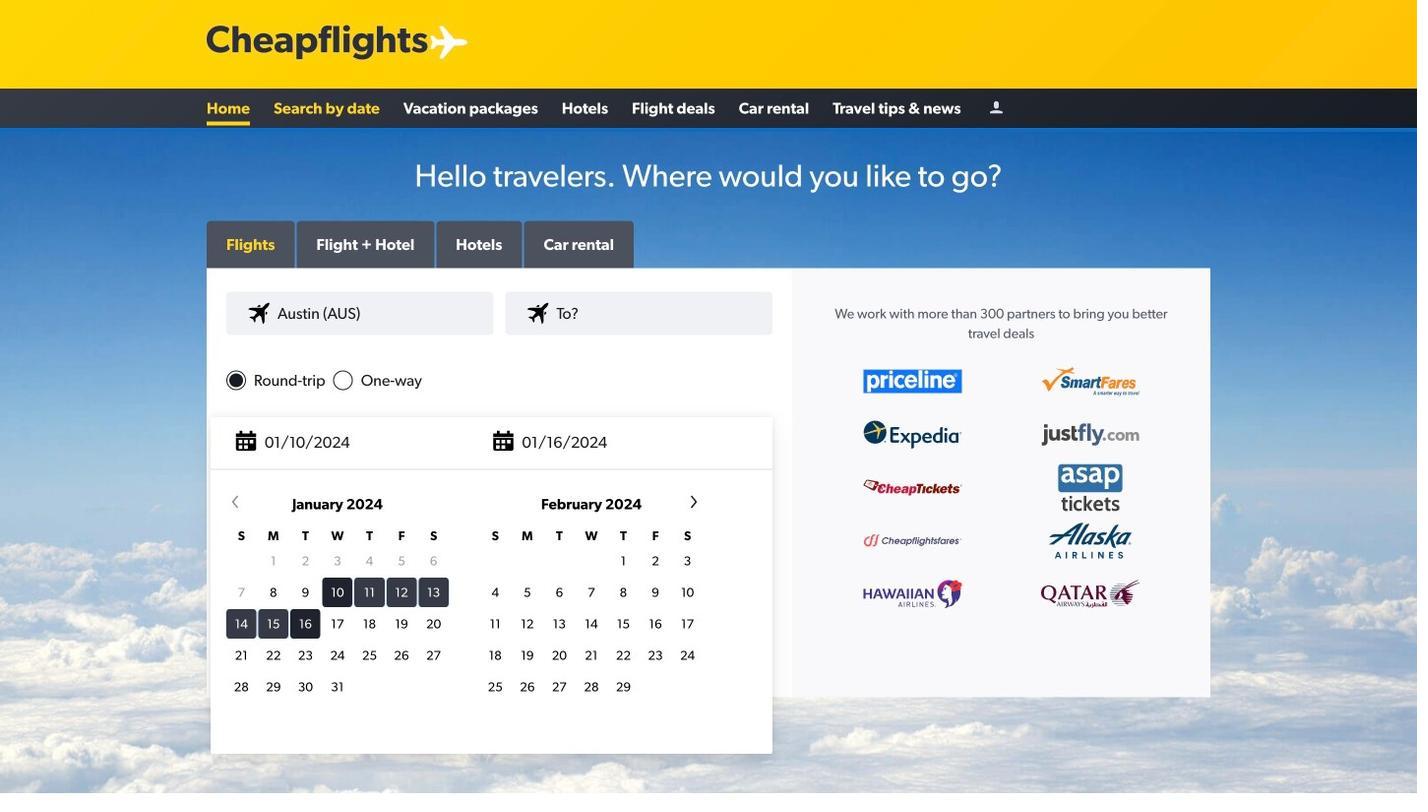 Task type: locate. For each thing, give the bounding box(es) containing it.
alaska image
[[1041, 515, 1140, 567]]

asaptickets image
[[1041, 461, 1140, 514]]

cheaptickets image
[[864, 480, 962, 496]]

expedia image
[[864, 421, 962, 449]]

None text field
[[226, 292, 494, 335], [506, 292, 773, 335], [219, 416, 765, 470], [226, 426, 773, 469], [226, 292, 494, 335], [506, 292, 773, 335], [219, 416, 765, 470], [226, 426, 773, 469]]



Task type: describe. For each thing, give the bounding box(es) containing it.
justfly image
[[1041, 423, 1140, 446]]

end date calendar input use left and right arrow keys to change day. use up and down arrow keys to change week. tab
[[211, 492, 719, 742]]

qatarairways image
[[1041, 580, 1140, 608]]

smartfares image
[[1041, 367, 1140, 396]]

hawaiianairlines image
[[864, 580, 962, 608]]

cheapflightsfares image
[[864, 534, 962, 548]]

priceline image
[[864, 370, 962, 393]]



